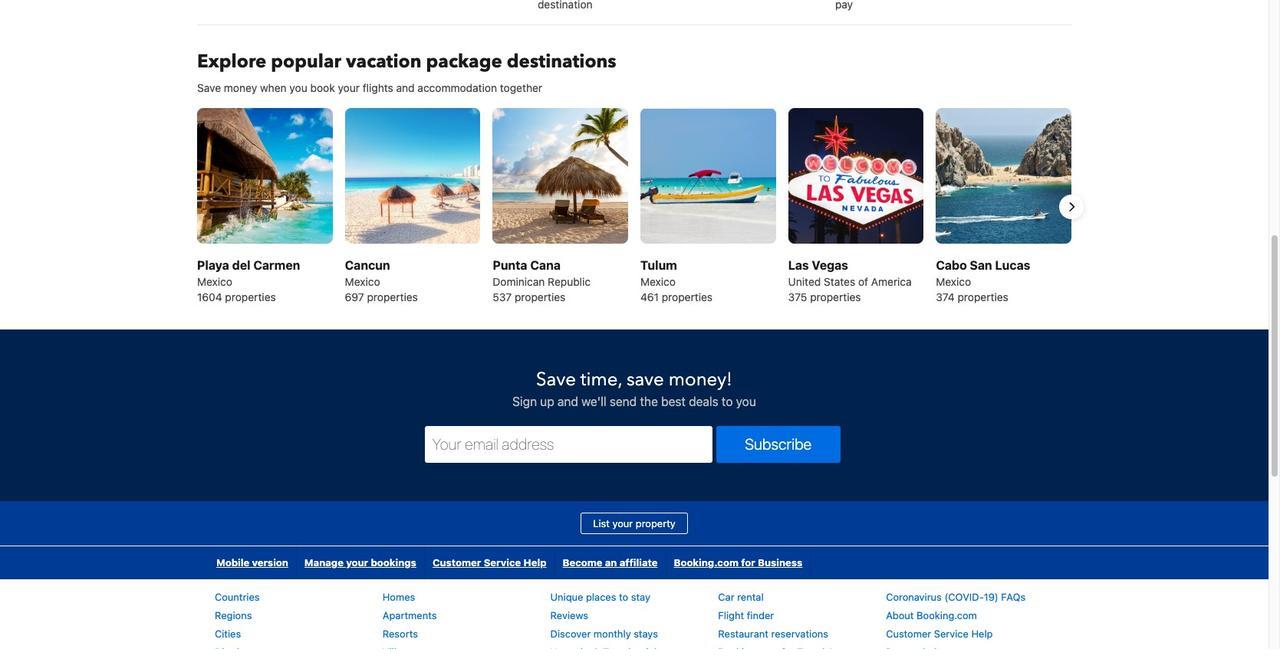 Task type: vqa. For each thing, say whether or not it's contained in the screenshot.


Task type: describe. For each thing, give the bounding box(es) containing it.
cities
[[215, 628, 241, 640]]

punta cana dominican republic 537 properties
[[493, 258, 591, 304]]

reviews
[[550, 610, 588, 622]]

restaurant
[[718, 628, 769, 640]]

cities link
[[215, 628, 241, 640]]

you inside explore popular vacation package destinations save money when you book your flights and accommodation together
[[290, 81, 307, 94]]

explore
[[197, 49, 266, 75]]

customer service help
[[433, 557, 547, 569]]

for
[[741, 557, 755, 569]]

explore popular vacation package destinations region
[[185, 108, 1084, 305]]

money
[[224, 81, 257, 94]]

places
[[586, 591, 616, 604]]

homes link
[[383, 591, 415, 604]]

stay
[[631, 591, 650, 604]]

and inside "save time, save money! sign up and we'll send the best deals to you"
[[558, 395, 578, 409]]

discover monthly stays link
[[550, 628, 658, 640]]

become an affiliate link
[[555, 547, 665, 580]]

business
[[758, 557, 803, 569]]

mexico inside playa del carmen mexico 1604 properties
[[197, 275, 232, 288]]

restaurant reservations link
[[718, 628, 829, 640]]

1604
[[197, 291, 222, 304]]

resorts link
[[383, 628, 418, 640]]

about
[[886, 610, 914, 622]]

service inside 'coronavirus (covid-19) faqs about booking.com customer service help'
[[934, 628, 969, 640]]

537
[[493, 291, 512, 304]]

375
[[788, 291, 807, 304]]

unique places to stay link
[[550, 591, 650, 604]]

del
[[232, 258, 250, 272]]

apartments
[[383, 610, 437, 622]]

america
[[871, 275, 912, 288]]

mobile version
[[216, 557, 288, 569]]

19)
[[984, 591, 999, 604]]

list your property link
[[581, 513, 688, 535]]

homes
[[383, 591, 415, 604]]

unique places to stay reviews discover monthly stays
[[550, 591, 658, 640]]

cabo
[[936, 258, 967, 272]]

cancun
[[345, 258, 390, 272]]

carmen
[[253, 258, 300, 272]]

discover
[[550, 628, 591, 640]]

playa
[[197, 258, 229, 272]]

save inside explore popular vacation package destinations save money when you book your flights and accommodation together
[[197, 81, 221, 94]]

reservations
[[771, 628, 829, 640]]

we'll
[[582, 395, 607, 409]]

accommodation
[[418, 81, 497, 94]]

package
[[426, 49, 502, 75]]

regions
[[215, 610, 252, 622]]

subscribe
[[745, 436, 812, 453]]

0 horizontal spatial service
[[484, 557, 521, 569]]

properties inside playa del carmen mexico 1604 properties
[[225, 291, 276, 304]]

save time, save money! sign up and we'll send the best deals to you
[[513, 367, 756, 409]]

0 horizontal spatial booking.com
[[674, 557, 739, 569]]

the
[[640, 395, 658, 409]]

san
[[970, 258, 992, 272]]

book
[[310, 81, 335, 94]]

and inside explore popular vacation package destinations save money when you book your flights and accommodation together
[[396, 81, 415, 94]]

manage your bookings
[[304, 557, 417, 569]]

las
[[788, 258, 809, 272]]

mexico inside cabo san lucas mexico 374 properties
[[936, 275, 971, 288]]

properties inside cabo san lucas mexico 374 properties
[[958, 291, 1009, 304]]

mexico inside tulum mexico 461 properties
[[641, 275, 676, 288]]

sign
[[513, 395, 537, 409]]

subscribe button
[[717, 426, 840, 463]]

next image
[[1062, 198, 1081, 216]]

countries
[[215, 591, 260, 604]]

destinations
[[507, 49, 617, 75]]

coronavirus (covid-19) faqs link
[[886, 591, 1026, 604]]

booking.com inside 'coronavirus (covid-19) faqs about booking.com customer service help'
[[917, 610, 977, 622]]

property
[[636, 518, 676, 530]]

deals
[[689, 395, 719, 409]]

coronavirus (covid-19) faqs about booking.com customer service help
[[886, 591, 1026, 640]]

customer service help link for manage your bookings
[[425, 547, 554, 580]]

your inside explore popular vacation package destinations save money when you book your flights and accommodation together
[[338, 81, 360, 94]]



Task type: locate. For each thing, give the bounding box(es) containing it.
vegas
[[812, 258, 848, 272]]

you inside "save time, save money! sign up and we'll send the best deals to you"
[[736, 395, 756, 409]]

together
[[500, 81, 542, 94]]

coronavirus
[[886, 591, 942, 604]]

booking.com for business
[[674, 557, 803, 569]]

1 properties from the left
[[225, 291, 276, 304]]

0 horizontal spatial you
[[290, 81, 307, 94]]

your for list your property
[[613, 518, 633, 530]]

cancun mexico 697 properties
[[345, 258, 418, 304]]

flight finder link
[[718, 610, 774, 622]]

save inside "save time, save money! sign up and we'll send the best deals to you"
[[536, 367, 576, 393]]

save up up at the left of the page
[[536, 367, 576, 393]]

1 vertical spatial customer service help link
[[886, 628, 993, 640]]

an
[[605, 557, 617, 569]]

5 properties from the left
[[810, 291, 861, 304]]

461
[[641, 291, 659, 304]]

states
[[824, 275, 855, 288]]

0 vertical spatial your
[[338, 81, 360, 94]]

explore popular vacation package destinations save money when you book your flights and accommodation together
[[197, 49, 617, 94]]

version
[[252, 557, 288, 569]]

finder
[[747, 610, 774, 622]]

your inside list your property link
[[613, 518, 633, 530]]

to inside unique places to stay reviews discover monthly stays
[[619, 591, 628, 604]]

1 vertical spatial booking.com
[[917, 610, 977, 622]]

your for manage your bookings
[[346, 557, 368, 569]]

0 vertical spatial and
[[396, 81, 415, 94]]

properties
[[225, 291, 276, 304], [367, 291, 418, 304], [515, 291, 566, 304], [662, 291, 713, 304], [810, 291, 861, 304], [958, 291, 1009, 304]]

send
[[610, 395, 637, 409]]

1 vertical spatial help
[[972, 628, 993, 640]]

0 vertical spatial customer service help link
[[425, 547, 554, 580]]

0 vertical spatial you
[[290, 81, 307, 94]]

0 horizontal spatial customer
[[433, 557, 481, 569]]

0 vertical spatial booking.com
[[674, 557, 739, 569]]

rental
[[737, 591, 764, 604]]

monthly
[[594, 628, 631, 640]]

save
[[197, 81, 221, 94], [536, 367, 576, 393]]

4 mexico from the left
[[936, 275, 971, 288]]

0 vertical spatial customer
[[433, 557, 481, 569]]

resorts
[[383, 628, 418, 640]]

1 horizontal spatial booking.com
[[917, 610, 977, 622]]

properties down the del
[[225, 291, 276, 304]]

properties inside cancun mexico 697 properties
[[367, 291, 418, 304]]

cabo san lucas mexico 374 properties
[[936, 258, 1031, 304]]

booking.com for business link
[[666, 547, 810, 580]]

become
[[563, 557, 603, 569]]

properties down san
[[958, 291, 1009, 304]]

become an affiliate
[[563, 557, 658, 569]]

0 horizontal spatial and
[[396, 81, 415, 94]]

1 horizontal spatial you
[[736, 395, 756, 409]]

3 properties from the left
[[515, 291, 566, 304]]

to inside "save time, save money! sign up and we'll send the best deals to you"
[[722, 395, 733, 409]]

affiliate
[[620, 557, 658, 569]]

dominican
[[493, 275, 545, 288]]

navigation inside save time, save money! footer
[[209, 547, 811, 580]]

1 horizontal spatial to
[[722, 395, 733, 409]]

mexico down tulum
[[641, 275, 676, 288]]

list your property
[[593, 518, 676, 530]]

booking.com up car
[[674, 557, 739, 569]]

1 horizontal spatial customer service help link
[[886, 628, 993, 640]]

0 vertical spatial service
[[484, 557, 521, 569]]

mexico inside cancun mexico 697 properties
[[345, 275, 380, 288]]

and right the flights
[[396, 81, 415, 94]]

1 horizontal spatial help
[[972, 628, 993, 640]]

save
[[627, 367, 664, 393]]

your right the manage
[[346, 557, 368, 569]]

best
[[661, 395, 686, 409]]

1 vertical spatial and
[[558, 395, 578, 409]]

2 mexico from the left
[[345, 275, 380, 288]]

bookings
[[371, 557, 417, 569]]

car
[[718, 591, 735, 604]]

countries link
[[215, 591, 260, 604]]

stays
[[634, 628, 658, 640]]

reviews link
[[550, 610, 588, 622]]

save time, save money! footer
[[0, 330, 1269, 650]]

1 vertical spatial customer
[[886, 628, 931, 640]]

booking.com
[[674, 557, 739, 569], [917, 610, 977, 622]]

0 horizontal spatial help
[[524, 557, 547, 569]]

1 vertical spatial save
[[536, 367, 576, 393]]

service
[[484, 557, 521, 569], [934, 628, 969, 640]]

properties right "461"
[[662, 291, 713, 304]]

374
[[936, 291, 955, 304]]

united
[[788, 275, 821, 288]]

you right deals
[[736, 395, 756, 409]]

697
[[345, 291, 364, 304]]

mexico down cancun
[[345, 275, 380, 288]]

customer service help link for about booking.com
[[886, 628, 993, 640]]

regions link
[[215, 610, 252, 622]]

time,
[[581, 367, 622, 393]]

to right deals
[[722, 395, 733, 409]]

list
[[593, 518, 610, 530]]

unique
[[550, 591, 583, 604]]

1 vertical spatial your
[[613, 518, 633, 530]]

0 vertical spatial help
[[524, 557, 547, 569]]

help inside 'coronavirus (covid-19) faqs about booking.com customer service help'
[[972, 628, 993, 640]]

tulum
[[641, 258, 677, 272]]

customer down about
[[886, 628, 931, 640]]

0 horizontal spatial customer service help link
[[425, 547, 554, 580]]

homes apartments resorts
[[383, 591, 437, 640]]

your right book
[[338, 81, 360, 94]]

Your email address email field
[[425, 426, 713, 463]]

car rental link
[[718, 591, 764, 604]]

lucas
[[995, 258, 1031, 272]]

1 mexico from the left
[[197, 275, 232, 288]]

customer service help link
[[425, 547, 554, 580], [886, 628, 993, 640]]

properties inside punta cana dominican republic 537 properties
[[515, 291, 566, 304]]

you
[[290, 81, 307, 94], [736, 395, 756, 409]]

properties down dominican
[[515, 291, 566, 304]]

punta
[[493, 258, 528, 272]]

countries regions cities
[[215, 591, 260, 640]]

flights
[[363, 81, 393, 94]]

0 horizontal spatial to
[[619, 591, 628, 604]]

navigation
[[209, 547, 811, 580]]

properties right 697 at the left top of page
[[367, 291, 418, 304]]

about booking.com link
[[886, 610, 977, 622]]

2 properties from the left
[[367, 291, 418, 304]]

3 mexico from the left
[[641, 275, 676, 288]]

properties inside las vegas united states of america 375 properties
[[810, 291, 861, 304]]

mobile
[[216, 557, 249, 569]]

booking.com down coronavirus (covid-19) faqs link
[[917, 610, 977, 622]]

money!
[[669, 367, 733, 393]]

2 vertical spatial your
[[346, 557, 368, 569]]

1 horizontal spatial service
[[934, 628, 969, 640]]

properties inside tulum mexico 461 properties
[[662, 291, 713, 304]]

1 vertical spatial to
[[619, 591, 628, 604]]

4 properties from the left
[[662, 291, 713, 304]]

to left stay
[[619, 591, 628, 604]]

and right up at the left of the page
[[558, 395, 578, 409]]

to
[[722, 395, 733, 409], [619, 591, 628, 604]]

customer right bookings
[[433, 557, 481, 569]]

republic
[[548, 275, 591, 288]]

vacation
[[346, 49, 422, 75]]

6 properties from the left
[[958, 291, 1009, 304]]

your right list
[[613, 518, 633, 530]]

you left book
[[290, 81, 307, 94]]

help left become
[[524, 557, 547, 569]]

(covid-
[[945, 591, 984, 604]]

navigation containing mobile version
[[209, 547, 811, 580]]

tulum mexico 461 properties
[[641, 258, 713, 304]]

0 vertical spatial to
[[722, 395, 733, 409]]

1 horizontal spatial and
[[558, 395, 578, 409]]

1 horizontal spatial customer
[[886, 628, 931, 640]]

help
[[524, 557, 547, 569], [972, 628, 993, 640]]

1 horizontal spatial save
[[536, 367, 576, 393]]

1 vertical spatial you
[[736, 395, 756, 409]]

mexico down cabo in the right of the page
[[936, 275, 971, 288]]

customer inside 'coronavirus (covid-19) faqs about booking.com customer service help'
[[886, 628, 931, 640]]

your inside manage your bookings link
[[346, 557, 368, 569]]

of
[[858, 275, 868, 288]]

1 vertical spatial service
[[934, 628, 969, 640]]

mobile version link
[[209, 547, 296, 580]]

apartments link
[[383, 610, 437, 622]]

manage your bookings link
[[297, 547, 424, 580]]

and
[[396, 81, 415, 94], [558, 395, 578, 409]]

help down the 19)
[[972, 628, 993, 640]]

las vegas united states of america 375 properties
[[788, 258, 912, 304]]

0 horizontal spatial save
[[197, 81, 221, 94]]

save left money
[[197, 81, 221, 94]]

cana
[[530, 258, 561, 272]]

customer
[[433, 557, 481, 569], [886, 628, 931, 640]]

mexico up the 1604
[[197, 275, 232, 288]]

properties down states
[[810, 291, 861, 304]]

0 vertical spatial save
[[197, 81, 221, 94]]



